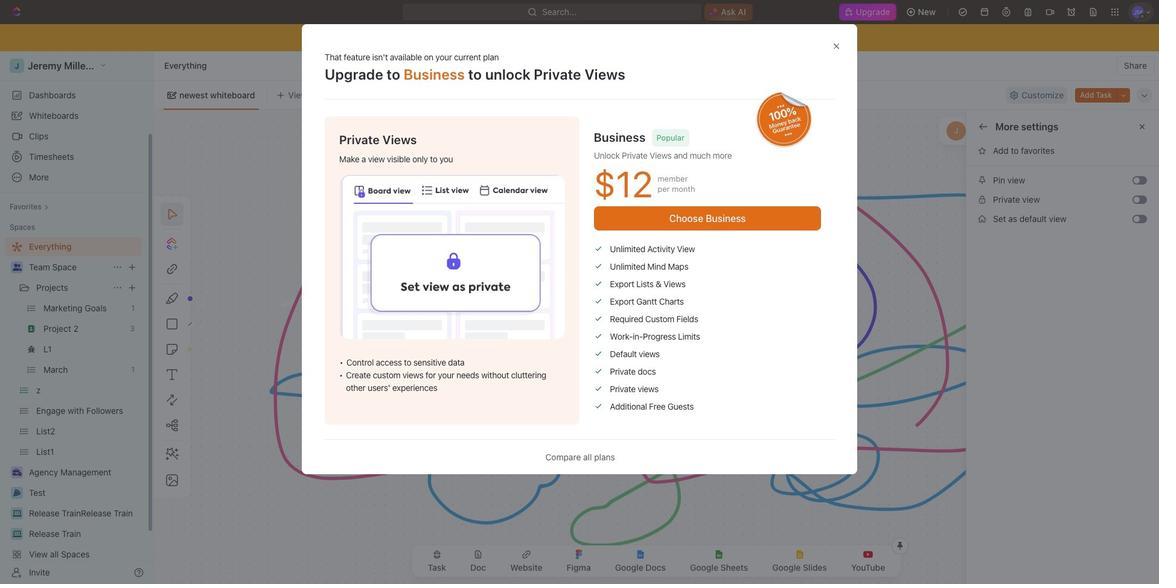 Task type: locate. For each thing, give the bounding box(es) containing it.
tree
[[5, 237, 142, 584]]

tree inside sidebar navigation
[[5, 237, 142, 584]]

sidebar navigation
[[0, 51, 154, 584]]



Task type: vqa. For each thing, say whether or not it's contained in the screenshot.
user group ICON
yes



Task type: describe. For each thing, give the bounding box(es) containing it.
user group image
[[12, 264, 21, 271]]



